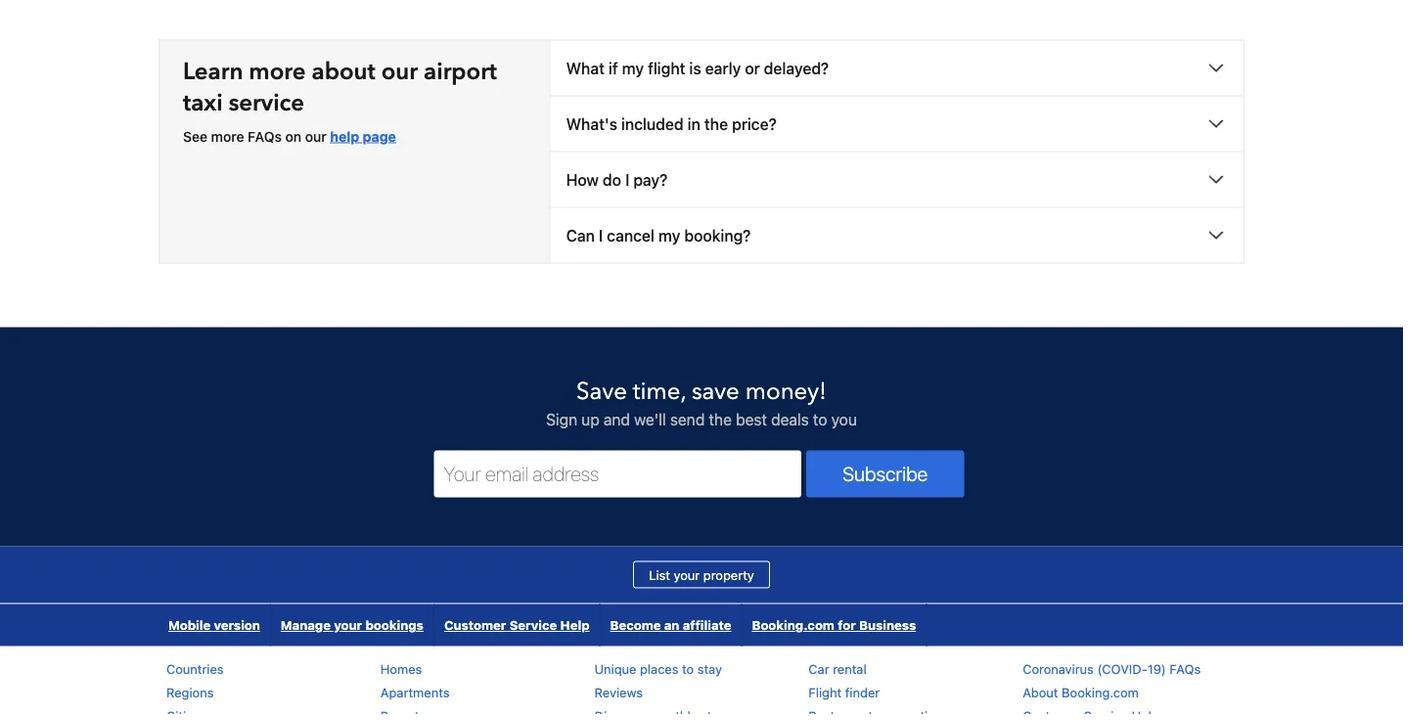 Task type: locate. For each thing, give the bounding box(es) containing it.
countries link
[[166, 662, 224, 677]]

customer service help
[[444, 618, 590, 633]]

rental
[[833, 662, 867, 677]]

your
[[674, 568, 700, 583], [334, 618, 362, 633]]

coronavirus
[[1023, 662, 1094, 677]]

your right list
[[674, 568, 700, 583]]

0 horizontal spatial your
[[334, 618, 362, 633]]

learn more about our airport taxi service see more faqs on our help page
[[183, 56, 497, 145]]

1 horizontal spatial my
[[659, 226, 681, 245]]

i right "can"
[[599, 226, 603, 245]]

customer
[[444, 618, 507, 633]]

0 horizontal spatial i
[[599, 226, 603, 245]]

Your email address email field
[[434, 451, 802, 498]]

faqs right 19)
[[1170, 662, 1202, 677]]

bookings
[[366, 618, 424, 633]]

you
[[832, 410, 858, 429]]

more right learn
[[249, 56, 306, 88]]

19)
[[1148, 662, 1167, 677]]

property
[[704, 568, 755, 583]]

how do i pay? button
[[551, 152, 1244, 207]]

unique
[[595, 662, 637, 677]]

the right in
[[705, 115, 729, 133]]

mobile
[[168, 618, 211, 633]]

flight
[[809, 686, 842, 700]]

booking.com down coronavirus (covid-19) faqs link
[[1062, 686, 1139, 700]]

unique places to stay reviews
[[595, 662, 722, 700]]

deals
[[772, 410, 809, 429]]

car rental flight finder
[[809, 662, 880, 700]]

0 vertical spatial the
[[705, 115, 729, 133]]

save
[[577, 376, 627, 408]]

the inside dropdown button
[[705, 115, 729, 133]]

version
[[214, 618, 260, 633]]

list your property
[[649, 568, 755, 583]]

can
[[566, 226, 595, 245]]

the down save
[[709, 410, 732, 429]]

0 vertical spatial faqs
[[248, 128, 282, 145]]

an
[[665, 618, 680, 633]]

homes apartments
[[381, 662, 450, 700]]

booking.com up car
[[752, 618, 835, 633]]

0 horizontal spatial our
[[305, 128, 327, 145]]

reviews link
[[595, 686, 643, 700]]

0 vertical spatial i
[[626, 171, 630, 189]]

about booking.com link
[[1023, 686, 1139, 700]]

how do i pay?
[[566, 171, 668, 189]]

0 vertical spatial to
[[814, 410, 828, 429]]

if
[[609, 59, 618, 78]]

1 vertical spatial i
[[599, 226, 603, 245]]

0 vertical spatial booking.com
[[752, 618, 835, 633]]

1 horizontal spatial your
[[674, 568, 700, 583]]

1 vertical spatial the
[[709, 410, 732, 429]]

manage your bookings
[[281, 618, 424, 633]]

booking.com inside "navigation"
[[752, 618, 835, 633]]

list
[[649, 568, 671, 583]]

pay?
[[634, 171, 668, 189]]

homes link
[[381, 662, 422, 677]]

how
[[566, 171, 599, 189]]

i inside dropdown button
[[626, 171, 630, 189]]

the inside save time, save money! sign up and we'll send the best deals to you
[[709, 410, 732, 429]]

0 horizontal spatial booking.com
[[752, 618, 835, 633]]

1 vertical spatial faqs
[[1170, 662, 1202, 677]]

or
[[745, 59, 760, 78]]

0 horizontal spatial faqs
[[248, 128, 282, 145]]

help
[[561, 618, 590, 633]]

booking.com for business link
[[743, 605, 926, 647]]

list your property link
[[634, 562, 770, 589]]

more right see
[[211, 128, 244, 145]]

booking.com inside coronavirus (covid-19) faqs about booking.com
[[1062, 686, 1139, 700]]

do
[[603, 171, 622, 189]]

taxi
[[183, 87, 223, 120]]

our
[[381, 56, 418, 88], [305, 128, 327, 145]]

subscribe
[[843, 463, 928, 486]]

send
[[671, 410, 705, 429]]

1 vertical spatial to
[[682, 662, 694, 677]]

navigation inside the save time, save money! footer
[[159, 605, 927, 647]]

1 vertical spatial our
[[305, 128, 327, 145]]

to
[[814, 410, 828, 429], [682, 662, 694, 677]]

can i cancel my booking?
[[566, 226, 751, 245]]

service
[[229, 87, 305, 120]]

manage
[[281, 618, 331, 633]]

to left you
[[814, 410, 828, 429]]

1 horizontal spatial faqs
[[1170, 662, 1202, 677]]

1 horizontal spatial to
[[814, 410, 828, 429]]

your for list
[[674, 568, 700, 583]]

your for manage
[[334, 618, 362, 633]]

i
[[626, 171, 630, 189], [599, 226, 603, 245]]

apartments
[[381, 686, 450, 700]]

0 horizontal spatial to
[[682, 662, 694, 677]]

1 horizontal spatial i
[[626, 171, 630, 189]]

customer service help link
[[435, 605, 600, 647]]

my right "cancel"
[[659, 226, 681, 245]]

1 vertical spatial more
[[211, 128, 244, 145]]

up
[[582, 410, 600, 429]]

our right on
[[305, 128, 327, 145]]

price?
[[732, 115, 777, 133]]

navigation containing mobile version
[[159, 605, 927, 647]]

the
[[705, 115, 729, 133], [709, 410, 732, 429]]

1 vertical spatial your
[[334, 618, 362, 633]]

1 vertical spatial my
[[659, 226, 681, 245]]

to left the stay
[[682, 662, 694, 677]]

0 vertical spatial your
[[674, 568, 700, 583]]

navigation
[[159, 605, 927, 647]]

what
[[566, 59, 605, 78]]

0 horizontal spatial more
[[211, 128, 244, 145]]

faqs left on
[[248, 128, 282, 145]]

my
[[622, 59, 644, 78], [659, 226, 681, 245]]

homes
[[381, 662, 422, 677]]

0 vertical spatial our
[[381, 56, 418, 88]]

1 horizontal spatial booking.com
[[1062, 686, 1139, 700]]

1 horizontal spatial our
[[381, 56, 418, 88]]

0 horizontal spatial my
[[622, 59, 644, 78]]

more
[[249, 56, 306, 88], [211, 128, 244, 145]]

mobile version link
[[159, 605, 270, 647]]

0 vertical spatial more
[[249, 56, 306, 88]]

countries
[[166, 662, 224, 677]]

my right if
[[622, 59, 644, 78]]

our right about
[[381, 56, 418, 88]]

faqs inside coronavirus (covid-19) faqs about booking.com
[[1170, 662, 1202, 677]]

your right manage
[[334, 618, 362, 633]]

booking.com
[[752, 618, 835, 633], [1062, 686, 1139, 700]]

0 vertical spatial my
[[622, 59, 644, 78]]

i right the do
[[626, 171, 630, 189]]

1 horizontal spatial more
[[249, 56, 306, 88]]

become an affiliate link
[[601, 605, 742, 647]]

delayed?
[[764, 59, 829, 78]]

what's included in the price? button
[[551, 97, 1244, 151]]

faqs
[[248, 128, 282, 145], [1170, 662, 1202, 677]]

1 vertical spatial booking.com
[[1062, 686, 1139, 700]]

regions link
[[166, 686, 214, 700]]

airport
[[424, 56, 497, 88]]



Task type: vqa. For each thing, say whether or not it's contained in the screenshot.
of
no



Task type: describe. For each thing, give the bounding box(es) containing it.
help page link
[[330, 128, 396, 145]]

what if my flight is early or delayed?
[[566, 59, 829, 78]]

manage your bookings link
[[271, 605, 434, 647]]

is
[[690, 59, 702, 78]]

we'll
[[635, 410, 666, 429]]

countries regions
[[166, 662, 224, 700]]

affiliate
[[683, 618, 732, 633]]

best
[[736, 410, 768, 429]]

regions
[[166, 686, 214, 700]]

car rental link
[[809, 662, 867, 677]]

sign
[[546, 410, 578, 429]]

service
[[510, 618, 557, 633]]

page
[[363, 128, 396, 145]]

unique places to stay link
[[595, 662, 722, 677]]

and
[[604, 410, 631, 429]]

finder
[[846, 686, 880, 700]]

save
[[692, 376, 740, 408]]

save time, save money! sign up and we'll send the best deals to you
[[546, 376, 858, 429]]

my inside dropdown button
[[659, 226, 681, 245]]

i inside dropdown button
[[599, 226, 603, 245]]

my inside dropdown button
[[622, 59, 644, 78]]

coronavirus (covid-19) faqs link
[[1023, 662, 1202, 677]]

become
[[610, 618, 661, 633]]

business
[[860, 618, 917, 633]]

about
[[312, 56, 376, 88]]

can i cancel my booking? button
[[551, 208, 1244, 263]]

for
[[838, 618, 856, 633]]

about
[[1023, 686, 1059, 700]]

see
[[183, 128, 208, 145]]

to inside unique places to stay reviews
[[682, 662, 694, 677]]

reviews
[[595, 686, 643, 700]]

flight finder link
[[809, 686, 880, 700]]

faqs inside learn more about our airport taxi service see more faqs on our help page
[[248, 128, 282, 145]]

flight
[[648, 59, 686, 78]]

early
[[706, 59, 741, 78]]

money!
[[746, 376, 827, 408]]

included
[[622, 115, 684, 133]]

become an affiliate
[[610, 618, 732, 633]]

in
[[688, 115, 701, 133]]

(covid-
[[1098, 662, 1148, 677]]

time,
[[633, 376, 686, 408]]

what's included in the price?
[[566, 115, 777, 133]]

learn
[[183, 56, 243, 88]]

places
[[640, 662, 679, 677]]

subscribe button
[[807, 451, 965, 498]]

stay
[[698, 662, 722, 677]]

mobile version
[[168, 618, 260, 633]]

car
[[809, 662, 830, 677]]

cancel
[[607, 226, 655, 245]]

on
[[285, 128, 302, 145]]

what if my flight is early or delayed? button
[[551, 41, 1244, 96]]

booking?
[[685, 226, 751, 245]]

save time, save money! footer
[[0, 327, 1404, 715]]

help
[[330, 128, 360, 145]]

what's
[[566, 115, 618, 133]]

coronavirus (covid-19) faqs about booking.com
[[1023, 662, 1202, 700]]

to inside save time, save money! sign up and we'll send the best deals to you
[[814, 410, 828, 429]]

apartments link
[[381, 686, 450, 700]]



